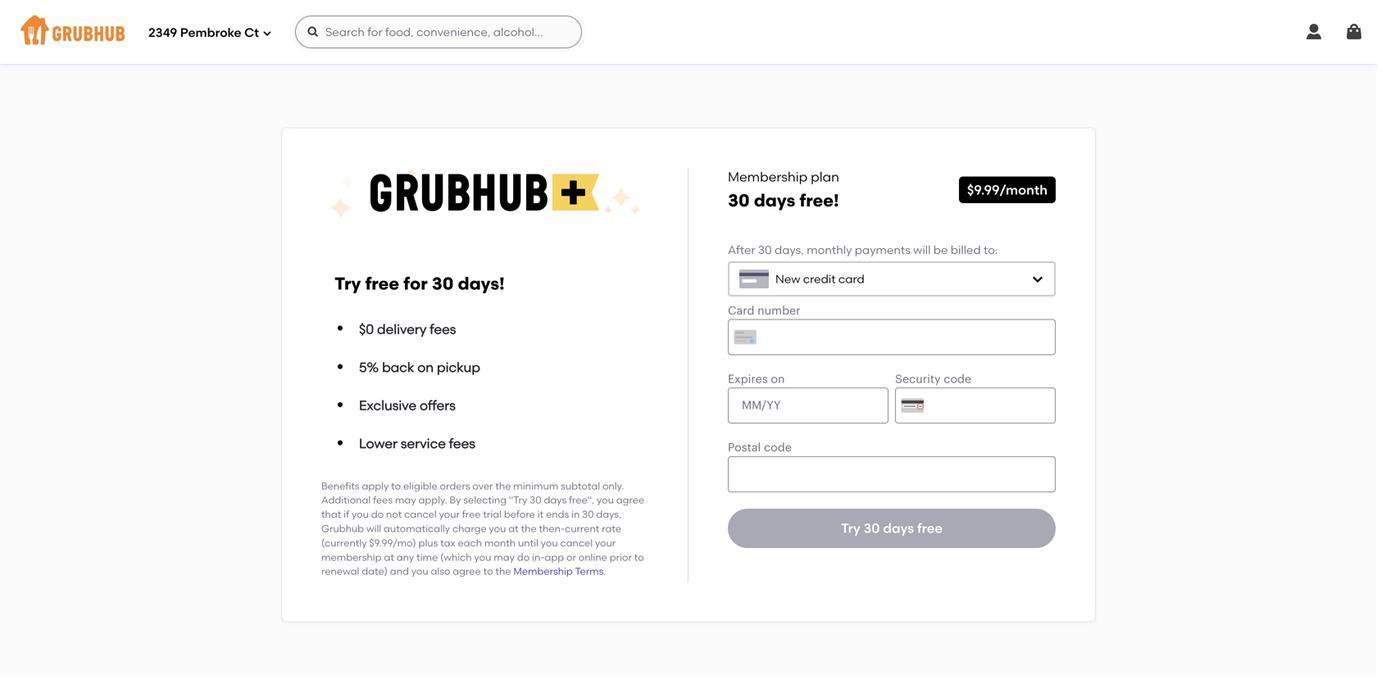 Task type: locate. For each thing, give the bounding box(es) containing it.
your down the rate at left
[[595, 537, 616, 549]]

0 vertical spatial at
[[509, 523, 519, 535]]

fees down apply on the bottom of page
[[373, 495, 393, 506]]

charge
[[453, 523, 487, 535]]

will up $9.99/mo)
[[366, 523, 381, 535]]

0 horizontal spatial do
[[371, 509, 384, 521]]

selecting
[[463, 495, 507, 506]]

you down each
[[474, 552, 491, 563]]

cancel
[[404, 509, 437, 521], [560, 537, 593, 549]]

pembroke
[[180, 26, 241, 40]]

0 horizontal spatial may
[[395, 495, 416, 506]]

0 horizontal spatial membership
[[514, 566, 573, 578]]

1 vertical spatial days
[[544, 495, 567, 506]]

2349 pembroke ct
[[148, 26, 259, 40]]

be
[[934, 243, 948, 257]]

0 horizontal spatial cancel
[[404, 509, 437, 521]]

0 horizontal spatial your
[[439, 509, 460, 521]]

apply
[[362, 480, 389, 492]]

1 vertical spatial at
[[384, 552, 394, 563]]

cancel up automatically
[[404, 509, 437, 521]]

to right prior
[[634, 552, 644, 563]]

eligible
[[403, 480, 438, 492]]

$0
[[359, 321, 374, 337]]

also
[[431, 566, 450, 578]]

delivery
[[377, 321, 427, 337]]

0 vertical spatial membership
[[728, 169, 808, 185]]

1 vertical spatial to
[[634, 552, 644, 563]]

2 horizontal spatial to
[[634, 552, 644, 563]]

1 vertical spatial days,
[[596, 509, 622, 521]]

days, up 'new'
[[775, 243, 804, 257]]

membership for .
[[514, 566, 573, 578]]

0 vertical spatial may
[[395, 495, 416, 506]]

fees
[[430, 321, 456, 337], [449, 436, 475, 452], [373, 495, 393, 506]]

you
[[597, 495, 614, 506], [352, 509, 369, 521], [489, 523, 506, 535], [541, 537, 558, 549], [474, 552, 491, 563], [411, 566, 428, 578]]

month
[[484, 537, 516, 549]]

try inside button
[[841, 521, 861, 537]]

0 vertical spatial try
[[334, 273, 361, 294]]

try for try 30 days free
[[841, 521, 861, 537]]

may down month
[[494, 552, 515, 563]]

membership down in-
[[514, 566, 573, 578]]

each
[[458, 537, 482, 549]]

at down $9.99/mo)
[[384, 552, 394, 563]]

30 inside membership plan 30 days free!
[[728, 190, 750, 211]]

current
[[565, 523, 600, 535]]

main navigation navigation
[[0, 0, 1377, 64]]

subtotal
[[561, 480, 600, 492]]

0 horizontal spatial will
[[366, 523, 381, 535]]

try
[[334, 273, 361, 294], [841, 521, 861, 537]]

2 vertical spatial days
[[883, 521, 914, 537]]

1 horizontal spatial try
[[841, 521, 861, 537]]

do left not
[[371, 509, 384, 521]]

0 horizontal spatial days
[[544, 495, 567, 506]]

1 vertical spatial the
[[521, 523, 537, 535]]

fees for lower service fees
[[449, 436, 475, 452]]

benefits apply to eligible orders over the minimum subtotal only. additional fees may apply. by selecting "try 30 days free", you agree that if you do not cancel your free trial before it ends in 30 days, grubhub will automatically charge you at the then-current rate (currently $9.99/mo) plus tax each month until you cancel your membership at any time (which you may do in-app or online prior to renewal date) and you also agree to the
[[321, 480, 645, 578]]

at down before
[[509, 523, 519, 535]]

may up not
[[395, 495, 416, 506]]

2 horizontal spatial free
[[917, 521, 943, 537]]

renewal
[[321, 566, 359, 578]]

over
[[473, 480, 493, 492]]

0 vertical spatial days
[[754, 190, 795, 211]]

membership up free! at right top
[[728, 169, 808, 185]]

1 vertical spatial will
[[366, 523, 381, 535]]

monthly
[[807, 243, 852, 257]]

2 horizontal spatial days
[[883, 521, 914, 537]]

agree down only.
[[616, 495, 645, 506]]

agree down '(which' on the left bottom
[[453, 566, 481, 578]]

0 horizontal spatial try
[[334, 273, 361, 294]]

will inside benefits apply to eligible orders over the minimum subtotal only. additional fees may apply. by selecting "try 30 days free", you agree that if you do not cancel your free trial before it ends in 30 days, grubhub will automatically charge you at the then-current rate (currently $9.99/mo) plus tax each month until you cancel your membership at any time (which you may do in-app or online prior to renewal date) and you also agree to the
[[366, 523, 381, 535]]

1 horizontal spatial cancel
[[560, 537, 593, 549]]

you down only.
[[597, 495, 614, 506]]

days
[[754, 190, 795, 211], [544, 495, 567, 506], [883, 521, 914, 537]]

30 inside try 30 days free button
[[864, 521, 880, 537]]

the right over
[[495, 480, 511, 492]]

0 vertical spatial fees
[[430, 321, 456, 337]]

payments
[[855, 243, 911, 257]]

fees right service
[[449, 436, 475, 452]]

$9.99/mo)
[[369, 537, 416, 549]]

0 horizontal spatial at
[[384, 552, 394, 563]]

grubhub
[[321, 523, 364, 535]]

the
[[495, 480, 511, 492], [521, 523, 537, 535], [496, 566, 511, 578]]

by
[[450, 495, 461, 506]]

1 horizontal spatial free
[[462, 509, 481, 521]]

$9.99/month
[[967, 182, 1048, 198]]

do left in-
[[517, 552, 530, 563]]

and
[[390, 566, 409, 578]]

your down by
[[439, 509, 460, 521]]

agree
[[616, 495, 645, 506], [453, 566, 481, 578]]

app
[[545, 552, 564, 563]]

in
[[571, 509, 580, 521]]

pickup
[[437, 360, 480, 375]]

membership inside membership plan 30 days free!
[[728, 169, 808, 185]]

1 horizontal spatial membership
[[728, 169, 808, 185]]

the up until
[[521, 523, 537, 535]]

tax
[[440, 537, 455, 549]]

service
[[401, 436, 446, 452]]

1 horizontal spatial days
[[754, 190, 795, 211]]

fees inside benefits apply to eligible orders over the minimum subtotal only. additional fees may apply. by selecting "try 30 days free", you agree that if you do not cancel your free trial before it ends in 30 days, grubhub will automatically charge you at the then-current rate (currently $9.99/mo) plus tax each month until you cancel your membership at any time (which you may do in-app or online prior to renewal date) and you also agree to the
[[373, 495, 393, 506]]

days inside benefits apply to eligible orders over the minimum subtotal only. additional fees may apply. by selecting "try 30 days free", you agree that if you do not cancel your free trial before it ends in 30 days, grubhub will automatically charge you at the then-current rate (currently $9.99/mo) plus tax each month until you cancel your membership at any time (which you may do in-app or online prior to renewal date) and you also agree to the
[[544, 495, 567, 506]]

0 vertical spatial cancel
[[404, 509, 437, 521]]

0 vertical spatial do
[[371, 509, 384, 521]]

1 vertical spatial may
[[494, 552, 515, 563]]

0 vertical spatial to
[[391, 480, 401, 492]]

it
[[538, 509, 544, 521]]

any
[[397, 552, 414, 563]]

new
[[776, 272, 800, 286]]

5%
[[359, 360, 379, 375]]

1 horizontal spatial do
[[517, 552, 530, 563]]

days, up the rate at left
[[596, 509, 622, 521]]

if
[[344, 509, 349, 521]]

may
[[395, 495, 416, 506], [494, 552, 515, 563]]

cancel up or
[[560, 537, 593, 549]]

0 horizontal spatial days,
[[596, 509, 622, 521]]

try for try free for 30 days!
[[334, 273, 361, 294]]

1 vertical spatial try
[[841, 521, 861, 537]]

to right apply on the bottom of page
[[391, 480, 401, 492]]

new credit card
[[776, 272, 865, 286]]

1 vertical spatial membership
[[514, 566, 573, 578]]

will left be
[[913, 243, 931, 257]]

free!
[[800, 190, 839, 211]]

fees right delivery
[[430, 321, 456, 337]]

free
[[365, 273, 399, 294], [462, 509, 481, 521], [917, 521, 943, 537]]

membership
[[728, 169, 808, 185], [514, 566, 573, 578]]

apply.
[[419, 495, 447, 506]]

fees for $0 delivery fees
[[430, 321, 456, 337]]

plus
[[419, 537, 438, 549]]

svg image
[[1345, 22, 1364, 42], [307, 25, 320, 39], [262, 28, 272, 38], [1031, 273, 1044, 286]]

1 horizontal spatial to
[[483, 566, 493, 578]]

1 horizontal spatial will
[[913, 243, 931, 257]]

0 vertical spatial agree
[[616, 495, 645, 506]]

rate
[[602, 523, 622, 535]]

do
[[371, 509, 384, 521], [517, 552, 530, 563]]

that
[[321, 509, 341, 521]]

you up month
[[489, 523, 506, 535]]

to down month
[[483, 566, 493, 578]]

membership for 30
[[728, 169, 808, 185]]

exclusive offers
[[359, 398, 456, 414]]

terms
[[575, 566, 604, 578]]

days, inside benefits apply to eligible orders over the minimum subtotal only. additional fees may apply. by selecting "try 30 days free", you agree that if you do not cancel your free trial before it ends in 30 days, grubhub will automatically charge you at the then-current rate (currently $9.99/mo) plus tax each month until you cancel your membership at any time (which you may do in-app or online prior to renewal date) and you also agree to the
[[596, 509, 622, 521]]

billed
[[951, 243, 981, 257]]

your
[[439, 509, 460, 521], [595, 537, 616, 549]]

the down month
[[496, 566, 511, 578]]

2 vertical spatial fees
[[373, 495, 393, 506]]

1 horizontal spatial agree
[[616, 495, 645, 506]]

to
[[391, 480, 401, 492], [634, 552, 644, 563], [483, 566, 493, 578]]

1 vertical spatial agree
[[453, 566, 481, 578]]

1 vertical spatial your
[[595, 537, 616, 549]]

1 horizontal spatial days,
[[775, 243, 804, 257]]

at
[[509, 523, 519, 535], [384, 552, 394, 563]]

1 vertical spatial fees
[[449, 436, 475, 452]]



Task type: vqa. For each thing, say whether or not it's contained in the screenshot.
Corner Bakery logo
no



Task type: describe. For each thing, give the bounding box(es) containing it.
days inside button
[[883, 521, 914, 537]]

additional
[[321, 495, 371, 506]]

time
[[417, 552, 438, 563]]

membership logo image
[[329, 168, 641, 220]]

orders
[[440, 480, 470, 492]]

you down time
[[411, 566, 428, 578]]

trial
[[483, 509, 502, 521]]

then-
[[539, 523, 565, 535]]

1 vertical spatial do
[[517, 552, 530, 563]]

0 horizontal spatial free
[[365, 273, 399, 294]]

0 vertical spatial the
[[495, 480, 511, 492]]

membership terms .
[[514, 566, 606, 578]]

free inside benefits apply to eligible orders over the minimum subtotal only. additional fees may apply. by selecting "try 30 days free", you agree that if you do not cancel your free trial before it ends in 30 days, grubhub will automatically charge you at the then-current rate (currently $9.99/mo) plus tax each month until you cancel your membership at any time (which you may do in-app or online prior to renewal date) and you also agree to the
[[462, 509, 481, 521]]

date)
[[362, 566, 388, 578]]

online
[[579, 552, 607, 563]]

1 horizontal spatial may
[[494, 552, 515, 563]]

in-
[[532, 552, 545, 563]]

days inside membership plan 30 days free!
[[754, 190, 795, 211]]

before
[[504, 509, 535, 521]]

after
[[728, 243, 756, 257]]

lower service fees
[[359, 436, 475, 452]]

on
[[418, 360, 434, 375]]

days!
[[458, 273, 505, 294]]

svg image
[[1304, 22, 1324, 42]]

"try
[[509, 495, 527, 506]]

0 horizontal spatial to
[[391, 480, 401, 492]]

try free for 30 days!
[[334, 273, 505, 294]]

ends
[[546, 509, 569, 521]]

5% back on pickup
[[359, 360, 480, 375]]

0 vertical spatial your
[[439, 509, 460, 521]]

to:
[[984, 243, 998, 257]]

you right if
[[352, 509, 369, 521]]

benefits
[[321, 480, 360, 492]]

prior
[[610, 552, 632, 563]]

membership
[[321, 552, 382, 563]]

.
[[604, 566, 606, 578]]

back
[[382, 360, 414, 375]]

try 30 days free
[[841, 521, 943, 537]]

1 horizontal spatial your
[[595, 537, 616, 549]]

free",
[[569, 495, 595, 506]]

(which
[[440, 552, 472, 563]]

you down then-
[[541, 537, 558, 549]]

not
[[386, 509, 402, 521]]

minimum
[[513, 480, 559, 492]]

automatically
[[384, 523, 450, 535]]

Search for food, convenience, alcohol... search field
[[295, 16, 582, 48]]

plan
[[811, 169, 839, 185]]

0 vertical spatial days,
[[775, 243, 804, 257]]

2 vertical spatial the
[[496, 566, 511, 578]]

lower
[[359, 436, 398, 452]]

credit
[[803, 272, 836, 286]]

membership plan 30 days free!
[[728, 169, 839, 211]]

exclusive
[[359, 398, 417, 414]]

2349
[[148, 26, 177, 40]]

try 30 days free button
[[728, 509, 1056, 549]]

free inside button
[[917, 521, 943, 537]]

0 vertical spatial will
[[913, 243, 931, 257]]

offers
[[420, 398, 456, 414]]

1 horizontal spatial at
[[509, 523, 519, 535]]

2 vertical spatial to
[[483, 566, 493, 578]]

for
[[403, 273, 428, 294]]

ct
[[244, 26, 259, 40]]

card
[[839, 272, 865, 286]]

only.
[[603, 480, 624, 492]]

$0 delivery fees
[[359, 321, 456, 337]]

or
[[566, 552, 576, 563]]

until
[[518, 537, 539, 549]]

after 30 days, monthly payments will be billed to:
[[728, 243, 998, 257]]

0 horizontal spatial agree
[[453, 566, 481, 578]]

(currently
[[321, 537, 367, 549]]

membership terms link
[[514, 566, 604, 578]]

1 vertical spatial cancel
[[560, 537, 593, 549]]



